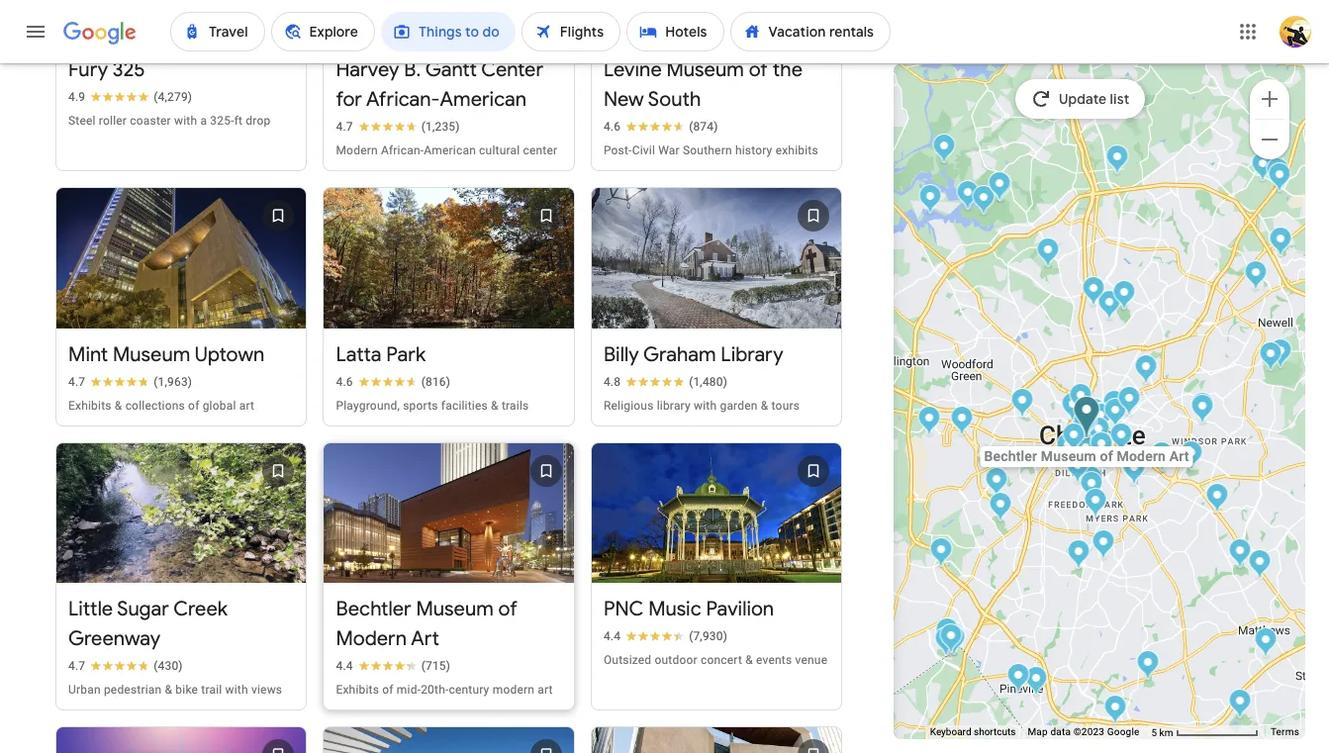 Task type: describe. For each thing, give the bounding box(es) containing it.
bike
[[176, 683, 198, 697]]

lake road image
[[1099, 290, 1122, 322]]

levine museum of the new south
[[604, 58, 803, 112]]

carolina thread trail image
[[1067, 453, 1090, 486]]

library
[[721, 342, 784, 367]]

bechtler
[[336, 597, 412, 622]]

charlotte rail trail image
[[1063, 422, 1086, 455]]

the green image
[[1076, 408, 1099, 441]]

0 horizontal spatial with
[[174, 114, 197, 128]]

modern inside bechtler museum of modern art
[[336, 627, 407, 652]]

graham
[[644, 342, 717, 367]]

park road park image
[[1068, 539, 1091, 572]]

steel roller coaster with a 325-ft drop
[[68, 114, 271, 128]]

(874)
[[689, 120, 718, 134]]

post-civil war southern history exhibits
[[604, 144, 819, 158]]

library
[[657, 399, 691, 413]]

the charlotte museum of history image
[[1192, 392, 1215, 424]]

uptown
[[195, 342, 265, 367]]

optimist hall image
[[1104, 390, 1126, 422]]

pedestrian
[[104, 683, 162, 697]]

center
[[523, 144, 558, 158]]

billy graham library
[[604, 342, 784, 367]]

& down '4.7 out of 5 stars from 1,963 reviews' image
[[115, 399, 122, 413]]

4.7 out of 5 stars from 1,963 reviews image
[[68, 374, 192, 390]]

president james k. polk state historic site image
[[1025, 666, 1048, 699]]

discovery place nature image
[[1081, 471, 1104, 503]]

(430)
[[154, 660, 183, 673]]

pnc
[[604, 597, 644, 622]]

frankie's of charlotte image
[[1107, 144, 1129, 177]]

(816)
[[421, 375, 451, 389]]

1 modern from the top
[[336, 144, 378, 158]]

modern
[[493, 683, 535, 697]]

exhibits for bechtler museum of modern art
[[336, 683, 379, 697]]

shortcuts
[[974, 727, 1016, 738]]

4.7 for mint museum uptown
[[68, 375, 85, 389]]

intimidator image
[[942, 621, 965, 654]]

harvey
[[336, 58, 400, 82]]

fury
[[68, 58, 108, 82]]

outsized
[[604, 654, 652, 668]]

4.8 out of 5 stars from 1,480 reviews image
[[604, 374, 728, 390]]

history
[[736, 144, 773, 158]]

1 vertical spatial american
[[424, 144, 476, 158]]

4.6 out of 5 stars from 816 reviews image
[[336, 374, 451, 390]]

325-
[[210, 114, 234, 128]]

carowinds image
[[940, 622, 963, 655]]

little
[[68, 597, 113, 622]]

views
[[251, 683, 282, 697]]

tours
[[772, 399, 800, 413]]

4.4 out of 5 stars from 715 reviews image
[[336, 659, 451, 674]]

5
[[1152, 727, 1158, 738]]

4.9
[[68, 90, 85, 104]]

exhibits
[[776, 144, 819, 158]]

main menu image
[[24, 20, 48, 44]]

(715)
[[421, 660, 451, 673]]

facilities
[[441, 399, 488, 413]]

sports
[[403, 399, 438, 413]]

big rock nature preserve image
[[1105, 695, 1127, 727]]

levine
[[604, 58, 662, 82]]

urban
[[68, 683, 101, 697]]

mint
[[68, 342, 108, 367]]

google
[[1108, 727, 1140, 738]]

civil
[[632, 144, 655, 158]]

(1,235)
[[421, 120, 460, 134]]

events
[[757, 654, 792, 668]]

first ward park image
[[1091, 402, 1114, 434]]

(1,480)
[[689, 375, 728, 389]]

bechtler museum of modern art image
[[1074, 396, 1101, 440]]

wilderness run image
[[943, 625, 966, 658]]

list
[[1110, 90, 1130, 108]]

4.4 for bechtler museum of modern art
[[336, 660, 353, 673]]

billy graham library image
[[986, 467, 1009, 500]]

1 vertical spatial african-
[[381, 144, 424, 158]]

sea life charlotte-concord image
[[1252, 151, 1275, 184]]

museum for bechtler
[[416, 597, 494, 622]]

music
[[649, 597, 702, 622]]

harvey b. gantt center for african-american arts + culture image
[[1074, 409, 1097, 442]]

rural hill nature preserve image
[[933, 133, 956, 166]]

american inside harvey b. gantt center for african-american arts + culture
[[440, 87, 527, 112]]

carolina raptor center image
[[973, 185, 996, 217]]

gantt
[[425, 58, 477, 82]]

mary warner mack dog park image
[[976, 737, 999, 754]]

levine museum of the new south image
[[1076, 407, 1099, 440]]

latta park
[[336, 342, 426, 367]]

for
[[336, 87, 362, 112]]

william r. davie park image
[[1137, 650, 1160, 683]]

save mint museum uptown to collection image
[[255, 192, 302, 240]]

hurler image
[[936, 617, 959, 650]]

imaginon: the joe & joan martin center image
[[1090, 402, 1113, 435]]

discovery place science image
[[1084, 398, 1107, 430]]

camp snoopy image
[[942, 624, 965, 657]]

historic rosedale image
[[1135, 354, 1158, 387]]

cultural
[[479, 144, 520, 158]]

colonel francis j. beatty park image
[[1229, 689, 1252, 721]]

clt airport overlook image
[[919, 405, 941, 438]]

carolina goldrusher image
[[937, 621, 960, 654]]

of inside "levine museum of the new south"
[[749, 58, 768, 82]]

drop
[[246, 114, 271, 128]]

zoom out map image
[[1258, 127, 1282, 151]]

keyboard
[[930, 727, 972, 738]]

concert
[[701, 654, 743, 668]]

20th-
[[421, 683, 449, 697]]

exhibits for mint museum uptown
[[68, 399, 112, 413]]

modern african-american cultural center
[[336, 144, 558, 158]]

update
[[1059, 90, 1107, 108]]

hornets nest park image
[[1037, 237, 1060, 270]]

museum of illusions - charlotte image
[[1073, 410, 1096, 443]]

afterburn image
[[940, 626, 963, 659]]

war
[[659, 144, 680, 158]]

4.6 for levine museum of the new south
[[604, 120, 621, 134]]

©2023
[[1074, 727, 1105, 738]]

nascar hall of fame image
[[1080, 413, 1103, 446]]

nighthawk image
[[939, 621, 962, 654]]

4.7 for harvey b. gantt center for african-american arts + culture
[[336, 120, 353, 134]]

ovens auditorium image
[[1152, 442, 1175, 475]]

aeronautica landing image
[[939, 625, 962, 658]]

mcgill rose garden image
[[1105, 398, 1127, 430]]

4.9 out of 5 stars from 4,279 reviews image
[[68, 89, 192, 105]]

minnesota road image
[[1012, 388, 1034, 420]]

reedy creek nature center image
[[1260, 341, 1283, 374]]

map
[[1028, 727, 1048, 738]]

carolina harbor image
[[935, 626, 958, 659]]

5 km
[[1152, 727, 1176, 738]]

frazier park image
[[1062, 392, 1085, 424]]

4.7 for little sugar creek greenway
[[68, 660, 85, 673]]

mint museum uptown
[[68, 342, 265, 367]]

1 horizontal spatial with
[[225, 683, 248, 697]]

325
[[113, 58, 145, 82]]

0 vertical spatial art
[[239, 399, 255, 413]]

global
[[203, 399, 236, 413]]

of inside bechtler museum of modern art
[[499, 597, 518, 622]]

of left mid-
[[382, 683, 394, 697]]

religious
[[604, 399, 654, 413]]



Task type: vqa. For each thing, say whether or not it's contained in the screenshot.
topmost Franklin
no



Task type: locate. For each thing, give the bounding box(es) containing it.
keyboard shortcuts
[[930, 727, 1016, 738]]

museum up art
[[416, 597, 494, 622]]

4.4 out of 5 stars from 7,930 reviews image
[[604, 629, 728, 645]]

symphony park image
[[1093, 529, 1116, 562]]

hezekiah alexander house image
[[1192, 394, 1215, 426]]

religious library with garden & tours
[[604, 399, 800, 413]]

modern
[[336, 144, 378, 158], [336, 627, 407, 652]]

save first ward park to collection image
[[523, 732, 570, 754]]

save ovens auditorium to collection image
[[255, 732, 302, 754]]

0 vertical spatial 4.6
[[604, 120, 621, 134]]

museum up south at top
[[667, 58, 745, 82]]

art right modern
[[538, 683, 553, 697]]

4.7 down mint
[[68, 375, 85, 389]]

0 vertical spatial exhibits
[[68, 399, 112, 413]]

4.7 down for
[[336, 120, 353, 134]]

0 horizontal spatial exhibits
[[68, 399, 112, 413]]

arts
[[336, 117, 374, 142]]

0 vertical spatial african-
[[366, 87, 440, 112]]

2 horizontal spatial with
[[694, 399, 717, 413]]

museum up (1,963)
[[113, 342, 191, 367]]

1 vertical spatial museum
[[113, 342, 191, 367]]

wing haven image
[[1085, 488, 1108, 520]]

km
[[1160, 727, 1174, 738]]

romare bearden park image
[[1075, 402, 1098, 435]]

art
[[411, 627, 439, 652]]

southern
[[683, 144, 732, 158]]

4.4 up outsized at bottom left
[[604, 630, 621, 644]]

exhibits down '4.7 out of 5 stars from 1,963 reviews' image
[[68, 399, 112, 413]]

post-
[[604, 144, 632, 158]]

south
[[648, 87, 701, 112]]

4.7 out of 5 stars from 430 reviews image
[[68, 659, 183, 674]]

0 horizontal spatial museum
[[113, 342, 191, 367]]

1 horizontal spatial exhibits
[[336, 683, 379, 697]]

1 vertical spatial art
[[538, 683, 553, 697]]

freedom park image
[[1081, 466, 1104, 499]]

save billy graham library to collection image
[[790, 192, 838, 240]]

latta park image
[[1075, 435, 1098, 468]]

new
[[604, 87, 644, 112]]

fury 325 image
[[938, 617, 961, 650]]

discovery place kids-huntersville image
[[1081, 79, 1104, 111]]

4.6 for latta park
[[336, 375, 353, 389]]

ray's splash planet image
[[1070, 383, 1093, 415]]

little sugar creek greenway image
[[1091, 429, 1114, 462]]

map region
[[816, 22, 1323, 754]]

with left a on the left top
[[174, 114, 197, 128]]

art right global
[[239, 399, 255, 413]]

culture
[[394, 117, 461, 142]]

woodstock express image
[[943, 624, 966, 657]]

playground,
[[336, 399, 400, 413]]

save the mint museum to collection image
[[790, 732, 838, 754]]

5 km button
[[1146, 726, 1265, 740]]

& left bike
[[165, 683, 172, 697]]

big air trampoline park image
[[1249, 549, 1272, 582]]

playground, sports facilities & trails
[[336, 399, 529, 413]]

(1,963)
[[154, 375, 192, 389]]

levine center for the arts image
[[1074, 408, 1097, 441]]

renaissance park image
[[990, 492, 1013, 524]]

cabarrus county convention and visitors bureau image
[[1269, 162, 1292, 195]]

african- down 4.7 out of 5 stars from 1,235 reviews image
[[381, 144, 424, 158]]

1 horizontal spatial museum
[[416, 597, 494, 622]]

1 horizontal spatial art
[[538, 683, 553, 697]]

harvey b. gantt center for african-american arts + culture
[[336, 58, 544, 142]]

museum for mint
[[113, 342, 191, 367]]

center
[[482, 58, 544, 82]]

2 vertical spatial 4.7
[[68, 660, 85, 673]]

sugar
[[117, 597, 169, 622]]

4.7
[[336, 120, 353, 134], [68, 375, 85, 389], [68, 660, 85, 673]]

4.6 out of 5 stars from 874 reviews image
[[604, 119, 718, 135]]

4.6
[[604, 120, 621, 134], [336, 375, 353, 389]]

mountain island lake image
[[920, 184, 942, 216]]

steel
[[68, 114, 96, 128]]

a
[[200, 114, 207, 128]]

save pnc music pavilion to collection image
[[790, 447, 838, 495]]

0 vertical spatial 4.4
[[604, 630, 621, 644]]

4.7 out of 5 stars from 1,235 reviews image
[[336, 119, 460, 135]]

(7,930)
[[689, 630, 728, 644]]

4.4 for pnc music pavilion
[[604, 630, 621, 644]]

museum inside "levine museum of the new south"
[[667, 58, 745, 82]]

1 vertical spatial modern
[[336, 627, 407, 652]]

vortex image
[[939, 620, 962, 653]]

1 vertical spatial exhibits
[[336, 683, 379, 697]]

0 vertical spatial 4.7
[[336, 120, 353, 134]]

2 horizontal spatial museum
[[667, 58, 745, 82]]

2 vertical spatial with
[[225, 683, 248, 697]]

african- inside harvey b. gantt center for african-american arts + culture
[[366, 87, 440, 112]]

greenway
[[68, 627, 161, 652]]

fury 325
[[68, 58, 145, 82]]

american
[[440, 87, 527, 112], [424, 144, 476, 158]]

1 horizontal spatial 4.4
[[604, 630, 621, 644]]

1 vertical spatial 4.7
[[68, 375, 85, 389]]

4.8
[[604, 375, 621, 389]]

reedy creek park image
[[1270, 338, 1293, 371]]

exhibits
[[68, 399, 112, 413], [336, 683, 379, 697]]

independence park image
[[1111, 422, 1133, 455]]

modern down arts
[[336, 144, 378, 158]]

squirrel lake park image
[[1255, 627, 1278, 660]]

garden
[[720, 399, 758, 413]]

collections
[[125, 399, 185, 413]]

terms link
[[1271, 727, 1300, 738]]

urban pedestrian & bike trail with views
[[68, 683, 282, 697]]

terms
[[1271, 727, 1300, 738]]

picture project clt selfie museum image
[[1207, 483, 1229, 515]]

mint museum uptown image
[[1074, 407, 1097, 440]]

& left events
[[746, 654, 753, 668]]

park
[[386, 342, 426, 367]]

b.
[[404, 58, 421, 82]]

1 horizontal spatial 4.6
[[604, 120, 621, 134]]

blythe landing park image
[[993, 33, 1016, 66]]

map data ©2023 google
[[1028, 727, 1140, 738]]

update list button
[[1015, 79, 1145, 119]]

save latta park to collection image
[[523, 192, 570, 240]]

evergreen nature preserve image
[[1181, 440, 1204, 473]]

& left trails
[[491, 399, 499, 413]]

zoom in map image
[[1258, 87, 1282, 110]]

(4,279)
[[154, 90, 192, 104]]

sunstone drive image
[[1083, 276, 1106, 308]]

museum inside bechtler museum of modern art
[[416, 597, 494, 622]]

exhibits & collections of global art
[[68, 399, 255, 413]]

0 vertical spatial with
[[174, 114, 197, 128]]

american down center
[[440, 87, 527, 112]]

of
[[749, 58, 768, 82], [188, 399, 200, 413], [499, 597, 518, 622], [382, 683, 394, 697]]

latta nature preserve image
[[990, 172, 1013, 204]]

with down (1,480)
[[694, 399, 717, 413]]

0 horizontal spatial art
[[239, 399, 255, 413]]

data
[[1051, 727, 1071, 738]]

outdoor
[[655, 654, 698, 668]]

metalmorphosis image
[[930, 537, 953, 570]]

4.6 down latta
[[336, 375, 353, 389]]

4.4 down bechtler at bottom left
[[336, 660, 353, 673]]

keyboard shortcuts button
[[930, 726, 1016, 740]]

african-
[[366, 87, 440, 112], [381, 144, 424, 158]]

pnc music pavilion image
[[1270, 226, 1293, 259]]

update list
[[1059, 90, 1130, 108]]

billy
[[604, 342, 639, 367]]

hidell brooks gallery image
[[1057, 432, 1080, 465]]

venue
[[796, 654, 828, 668]]

coaster
[[130, 114, 171, 128]]

save little sugar creek greenway to collection image
[[255, 447, 302, 495]]

century
[[449, 683, 490, 697]]

trail
[[201, 683, 222, 697]]

modern down bechtler at bottom left
[[336, 627, 407, 652]]

+
[[379, 117, 390, 142]]

midtown park image
[[1091, 431, 1114, 464]]

4.6 inside 'image'
[[604, 120, 621, 134]]

bojangles coliseum image
[[1151, 441, 1174, 474]]

1 vertical spatial with
[[694, 399, 717, 413]]

american down (1,235)
[[424, 144, 476, 158]]

marshall park image
[[1088, 416, 1111, 449]]

outsized outdoor concert & events venue
[[604, 654, 828, 668]]

save bechtler museum of modern art to collection image
[[523, 447, 570, 495]]

ricochet image
[[937, 619, 960, 652]]

creek
[[173, 597, 228, 622]]

the
[[773, 58, 803, 82]]

african- up 4.7 out of 5 stars from 1,235 reviews image
[[366, 87, 440, 112]]

4.7 up 'urban'
[[68, 660, 85, 673]]

4.6 inside image
[[336, 375, 353, 389]]

museum for levine
[[667, 58, 745, 82]]

art
[[239, 399, 255, 413], [538, 683, 553, 697]]

the mint museum image
[[1124, 455, 1146, 488]]

with right trail
[[225, 683, 248, 697]]

& left tours
[[761, 399, 769, 413]]

kiddy hawk image
[[940, 623, 963, 656]]

latta
[[336, 342, 382, 367]]

1 vertical spatial 4.6
[[336, 375, 353, 389]]

0 vertical spatial american
[[440, 87, 527, 112]]

mcalpine creek park image
[[1229, 538, 1252, 571]]

ifly indoor skydiving - charlotte image
[[1267, 157, 1290, 190]]

0 horizontal spatial 4.6
[[336, 375, 353, 389]]

0 vertical spatial museum
[[667, 58, 745, 82]]

cordelia park image
[[1119, 386, 1141, 418]]

0 horizontal spatial 4.4
[[336, 660, 353, 673]]

of left the
[[749, 58, 768, 82]]

roller
[[99, 114, 127, 128]]

pavilion
[[706, 597, 774, 622]]

with
[[174, 114, 197, 128], [694, 399, 717, 413], [225, 683, 248, 697]]

quest at latta nature preserve image
[[989, 171, 1012, 203]]

1 vertical spatial 4.4
[[336, 660, 353, 673]]

bechtler museum of modern art
[[336, 597, 518, 652]]

of up modern
[[499, 597, 518, 622]]

exhibits of mid-20th-century modern art
[[336, 683, 553, 697]]

unc charlotte botanical gardens image
[[1245, 260, 1268, 293]]

exhibits down 4.4 out of 5 stars from 715 reviews image on the left bottom
[[336, 683, 379, 697]]

2 modern from the top
[[336, 627, 407, 652]]

carolina cyclone image
[[936, 619, 959, 652]]

of left global
[[188, 399, 200, 413]]

0 vertical spatial modern
[[336, 144, 378, 158]]

mid-
[[397, 683, 421, 697]]

2 vertical spatial museum
[[416, 597, 494, 622]]

pineville lake park image
[[1008, 663, 1030, 696]]

latta place historic site image
[[957, 180, 980, 212]]

4.6 up post-
[[604, 120, 621, 134]]

sullenberger aviation museum image
[[951, 405, 974, 438]]

museum
[[667, 58, 745, 82], [113, 342, 191, 367], [416, 597, 494, 622]]



